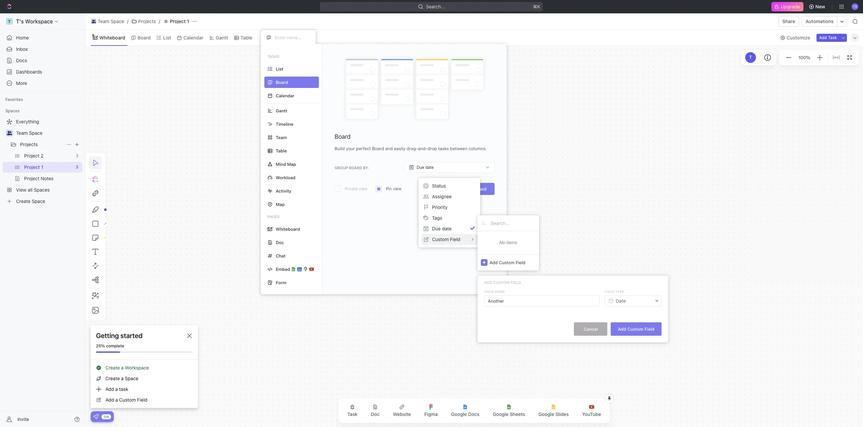 Task type: vqa. For each thing, say whether or not it's contained in the screenshot.
g, , element
no



Task type: describe. For each thing, give the bounding box(es) containing it.
due date button
[[422, 224, 478, 234]]

25%
[[96, 344, 105, 349]]

doc button
[[366, 401, 385, 422]]

custom up name
[[494, 281, 510, 285]]

field down create a space
[[137, 398, 148, 403]]

1/4
[[104, 415, 109, 419]]

date button
[[606, 296, 662, 307]]

1 horizontal spatial whiteboard
[[276, 227, 300, 232]]

1 vertical spatial calendar
[[276, 93, 295, 98]]

onboarding checklist button image
[[93, 415, 99, 420]]

1 horizontal spatial team space
[[98, 18, 124, 24]]

complete
[[106, 344, 124, 349]]

new button
[[807, 1, 830, 12]]

0 vertical spatial board
[[138, 35, 151, 40]]

google slides
[[539, 412, 569, 418]]

1 vertical spatial projects link
[[20, 139, 64, 150]]

task
[[119, 387, 128, 393]]

1 horizontal spatial team
[[98, 18, 109, 24]]

group board by:
[[335, 166, 369, 170]]

list link
[[162, 33, 171, 42]]

docs inside button
[[468, 412, 480, 418]]

mind map
[[276, 162, 296, 167]]

user group image
[[92, 20, 96, 23]]

add a task
[[105, 387, 128, 393]]

due date button
[[405, 162, 495, 173]]

customize
[[787, 35, 811, 40]]

add custom field inside button
[[618, 327, 655, 332]]

google sheets
[[493, 412, 525, 418]]

figma
[[425, 412, 438, 418]]

add custom field button
[[611, 323, 662, 336]]

group
[[335, 166, 348, 170]]

project
[[170, 18, 186, 24]]

0 vertical spatial task
[[829, 35, 838, 40]]

0 vertical spatial projects link
[[130, 17, 158, 25]]

add task
[[820, 35, 838, 40]]

automations
[[806, 18, 834, 24]]

type
[[616, 290, 625, 294]]

automations button
[[803, 16, 838, 26]]

create a workspace
[[105, 365, 149, 371]]

close image
[[187, 334, 192, 339]]

assignee
[[432, 194, 452, 200]]

due for due date dropdown button
[[417, 165, 425, 170]]

tags
[[432, 215, 443, 221]]

doc inside 'button'
[[371, 412, 380, 418]]

t
[[750, 55, 753, 60]]

custom field button
[[422, 234, 478, 245]]

field inside add custom field dropdown button
[[516, 260, 526, 265]]

Enter name... text field
[[485, 296, 600, 307]]

add board
[[465, 187, 487, 192]]

board link
[[136, 33, 151, 42]]

1
[[187, 18, 189, 24]]

search...
[[426, 4, 445, 9]]

projects inside the sidebar navigation
[[20, 142, 38, 147]]

customize button
[[779, 33, 813, 42]]

custom down the task
[[119, 398, 136, 403]]

0 vertical spatial map
[[287, 162, 296, 167]]

create a space
[[105, 376, 138, 382]]

home
[[16, 35, 29, 41]]

1 horizontal spatial space
[[111, 18, 124, 24]]

1 horizontal spatial board
[[335, 133, 351, 140]]

share
[[783, 18, 796, 24]]

0 horizontal spatial calendar
[[184, 35, 204, 40]]

custom field
[[432, 237, 461, 242]]

field left type
[[605, 290, 615, 294]]

field type
[[605, 290, 625, 294]]

dashboards
[[16, 69, 42, 75]]

task button
[[342, 401, 363, 422]]

100% button
[[798, 54, 812, 62]]

0 horizontal spatial map
[[276, 202, 285, 207]]

inbox
[[16, 46, 28, 52]]

due for due date button
[[432, 226, 441, 232]]

⌘k
[[533, 4, 541, 9]]

upgrade link
[[772, 2, 804, 11]]

date for due date button
[[442, 226, 452, 232]]

whiteboard link
[[98, 33, 125, 42]]

activity
[[276, 188, 292, 194]]

timeline
[[276, 121, 294, 127]]

add inside add task button
[[820, 35, 828, 40]]

dashboards link
[[3, 67, 82, 77]]

1 vertical spatial team space link
[[16, 128, 81, 139]]

1 / from the left
[[127, 18, 129, 24]]

user group image
[[7, 131, 12, 135]]

upgrade
[[781, 4, 801, 9]]

25% complete
[[96, 344, 124, 349]]

google for google docs
[[451, 412, 467, 418]]

2 vertical spatial board
[[475, 187, 487, 192]]

invite
[[17, 417, 29, 422]]

custom inside dropdown button
[[432, 237, 449, 242]]

sidebar navigation
[[0, 13, 85, 428]]

add a custom field
[[105, 398, 148, 403]]

team inside the sidebar navigation
[[16, 130, 28, 136]]

100%
[[799, 55, 811, 60]]

date for due date dropdown button
[[426, 165, 434, 170]]

1 horizontal spatial list
[[276, 66, 284, 72]]

a for space
[[121, 376, 124, 382]]

date
[[616, 298, 626, 304]]

inbox link
[[3, 44, 82, 55]]

calendar link
[[182, 33, 204, 42]]

sheets
[[510, 412, 525, 418]]

cancel
[[584, 327, 598, 332]]

view button
[[261, 33, 283, 42]]

items
[[507, 240, 518, 245]]

google for google slides
[[539, 412, 555, 418]]

workload
[[276, 175, 296, 180]]

add custom field inside dropdown button
[[490, 260, 526, 265]]

getting
[[96, 332, 119, 340]]



Task type: locate. For each thing, give the bounding box(es) containing it.
1 vertical spatial due date
[[432, 226, 452, 232]]

0 vertical spatial list
[[163, 35, 171, 40]]

list down the project 1 link
[[163, 35, 171, 40]]

create for create a workspace
[[105, 365, 120, 371]]

2 create from the top
[[105, 376, 120, 382]]

2 horizontal spatial space
[[125, 376, 138, 382]]

calendar down 1 on the left top of the page
[[184, 35, 204, 40]]

1 vertical spatial whiteboard
[[276, 227, 300, 232]]

2 horizontal spatial board
[[475, 187, 487, 192]]

google for google sheets
[[493, 412, 509, 418]]

create
[[105, 365, 120, 371], [105, 376, 120, 382]]

field down due date button
[[450, 237, 461, 242]]

task left "doc" 'button'
[[348, 412, 358, 418]]

field down date popup button
[[645, 327, 655, 332]]

0 vertical spatial add custom field
[[490, 260, 526, 265]]

custom inside button
[[628, 327, 644, 332]]

2 google from the left
[[493, 412, 509, 418]]

field inside add custom field button
[[645, 327, 655, 332]]

field down items on the right bottom of page
[[516, 260, 526, 265]]

website button
[[388, 401, 417, 422]]

figma button
[[419, 401, 443, 422]]

team space inside the sidebar navigation
[[16, 130, 42, 136]]

0 horizontal spatial board
[[138, 35, 151, 40]]

status
[[432, 183, 446, 189]]

due date for due date dropdown button
[[417, 165, 434, 170]]

0 horizontal spatial doc
[[276, 240, 284, 245]]

project 1 link
[[162, 17, 191, 25]]

google right "figma"
[[451, 412, 467, 418]]

space up whiteboard link
[[111, 18, 124, 24]]

gantt link
[[215, 33, 228, 42]]

tree inside the sidebar navigation
[[3, 117, 82, 207]]

0 horizontal spatial date
[[426, 165, 434, 170]]

due
[[417, 165, 425, 170], [432, 226, 441, 232]]

a up create a space
[[121, 365, 124, 371]]

0 horizontal spatial projects
[[20, 142, 38, 147]]

tags button
[[422, 213, 478, 224]]

0 vertical spatial due date
[[417, 165, 434, 170]]

0 horizontal spatial task
[[348, 412, 358, 418]]

1 horizontal spatial task
[[829, 35, 838, 40]]

a for workspace
[[121, 365, 124, 371]]

0 horizontal spatial list
[[163, 35, 171, 40]]

1 vertical spatial doc
[[371, 412, 380, 418]]

add
[[820, 35, 828, 40], [465, 187, 474, 192], [490, 260, 498, 265], [485, 281, 493, 285], [618, 327, 627, 332], [105, 387, 114, 393], [105, 398, 114, 403]]

due date up custom field
[[432, 226, 452, 232]]

view
[[270, 35, 280, 40]]

table right gantt link
[[241, 35, 253, 40]]

1 vertical spatial create
[[105, 376, 120, 382]]

1 vertical spatial gantt
[[276, 108, 288, 113]]

tree
[[3, 117, 82, 207]]

0 horizontal spatial team
[[16, 130, 28, 136]]

no
[[500, 240, 506, 245]]

list
[[163, 35, 171, 40], [276, 66, 284, 72]]

embed
[[276, 267, 290, 272]]

1 horizontal spatial team space link
[[89, 17, 126, 25]]

1 horizontal spatial docs
[[468, 412, 480, 418]]

0 vertical spatial projects
[[138, 18, 156, 24]]

1 vertical spatial date
[[442, 226, 452, 232]]

no items
[[500, 240, 518, 245]]

workspace
[[125, 365, 149, 371]]

1 horizontal spatial table
[[276, 148, 287, 154]]

a left the task
[[115, 387, 118, 393]]

project 1
[[170, 18, 189, 24]]

new
[[816, 4, 826, 9]]

due date up status
[[417, 165, 434, 170]]

onboarding checklist button element
[[93, 415, 99, 420]]

2 / from the left
[[159, 18, 160, 24]]

chat
[[276, 253, 286, 259]]

add custom field up name
[[485, 281, 521, 285]]

slides
[[556, 412, 569, 418]]

0 horizontal spatial table
[[241, 35, 253, 40]]

date inside dropdown button
[[426, 165, 434, 170]]

gantt up timeline on the top of the page
[[276, 108, 288, 113]]

cancel button
[[575, 323, 608, 336]]

0 vertical spatial table
[[241, 35, 253, 40]]

date up status
[[426, 165, 434, 170]]

/
[[127, 18, 129, 24], [159, 18, 160, 24]]

spaces
[[5, 109, 20, 114]]

a up the task
[[121, 376, 124, 382]]

docs link
[[3, 55, 82, 66]]

0 horizontal spatial space
[[29, 130, 42, 136]]

add task button
[[817, 34, 840, 42]]

a down add a task
[[115, 398, 118, 403]]

add custom field button
[[478, 255, 540, 271]]

0 vertical spatial whiteboard
[[99, 35, 125, 40]]

0 horizontal spatial /
[[127, 18, 129, 24]]

priority
[[432, 205, 448, 210]]

0 horizontal spatial team space
[[16, 130, 42, 136]]

1 vertical spatial space
[[29, 130, 42, 136]]

due inside button
[[432, 226, 441, 232]]

google inside button
[[539, 412, 555, 418]]

projects
[[138, 18, 156, 24], [20, 142, 38, 147]]

1 vertical spatial table
[[276, 148, 287, 154]]

1 vertical spatial board
[[335, 133, 351, 140]]

table link
[[239, 33, 253, 42]]

add inside add custom field dropdown button
[[490, 260, 498, 265]]

2 vertical spatial add custom field
[[618, 327, 655, 332]]

youtube button
[[577, 401, 607, 422]]

youtube
[[583, 412, 602, 418]]

0 vertical spatial date
[[426, 165, 434, 170]]

team down timeline on the top of the page
[[276, 135, 287, 140]]

website
[[393, 412, 411, 418]]

team right user group image
[[16, 130, 28, 136]]

space right user group image
[[29, 130, 42, 136]]

field inside the custom field dropdown button
[[450, 237, 461, 242]]

0 horizontal spatial docs
[[16, 58, 27, 63]]

1 horizontal spatial map
[[287, 162, 296, 167]]

2 vertical spatial space
[[125, 376, 138, 382]]

2 horizontal spatial team
[[276, 135, 287, 140]]

google docs
[[451, 412, 480, 418]]

add custom field down no items
[[490, 260, 526, 265]]

table up mind
[[276, 148, 287, 154]]

tree containing team space
[[3, 117, 82, 207]]

create up create a space
[[105, 365, 120, 371]]

due inside dropdown button
[[417, 165, 425, 170]]

by:
[[363, 166, 369, 170]]

doc right task button
[[371, 412, 380, 418]]

calendar
[[184, 35, 204, 40], [276, 93, 295, 98]]

Search... text field
[[491, 218, 536, 228]]

started
[[120, 332, 143, 340]]

0 vertical spatial create
[[105, 365, 120, 371]]

field
[[450, 237, 461, 242], [516, 260, 526, 265], [511, 281, 521, 285], [485, 290, 494, 294], [605, 290, 615, 294], [645, 327, 655, 332], [137, 398, 148, 403]]

due date inside due date button
[[432, 226, 452, 232]]

map right mind
[[287, 162, 296, 167]]

1 horizontal spatial due
[[432, 226, 441, 232]]

0 vertical spatial space
[[111, 18, 124, 24]]

custom down due date button
[[432, 237, 449, 242]]

create for create a space
[[105, 376, 120, 382]]

add custom field down date popup button
[[618, 327, 655, 332]]

Enter name... field
[[274, 34, 310, 41]]

google slides button
[[534, 401, 575, 422]]

1 horizontal spatial doc
[[371, 412, 380, 418]]

0 horizontal spatial team space link
[[16, 128, 81, 139]]

date
[[426, 165, 434, 170], [442, 226, 452, 232]]

doc
[[276, 240, 284, 245], [371, 412, 380, 418]]

a for custom
[[115, 398, 118, 403]]

a for task
[[115, 387, 118, 393]]

3 google from the left
[[539, 412, 555, 418]]

add inside add custom field button
[[618, 327, 627, 332]]

favorites
[[5, 97, 23, 102]]

favorites button
[[3, 96, 26, 104]]

space down create a workspace
[[125, 376, 138, 382]]

due date inside due date dropdown button
[[417, 165, 434, 170]]

1 vertical spatial docs
[[468, 412, 480, 418]]

1 horizontal spatial projects
[[138, 18, 156, 24]]

1 horizontal spatial /
[[159, 18, 160, 24]]

task down automations button on the top right of page
[[829, 35, 838, 40]]

0 vertical spatial docs
[[16, 58, 27, 63]]

list down view
[[276, 66, 284, 72]]

1 google from the left
[[451, 412, 467, 418]]

google left sheets
[[493, 412, 509, 418]]

due date
[[417, 165, 434, 170], [432, 226, 452, 232]]

0 horizontal spatial due
[[417, 165, 425, 170]]

docs inside the sidebar navigation
[[16, 58, 27, 63]]

1 horizontal spatial gantt
[[276, 108, 288, 113]]

team space link
[[89, 17, 126, 25], [16, 128, 81, 139]]

share button
[[779, 16, 800, 27]]

docs
[[16, 58, 27, 63], [468, 412, 480, 418]]

2 horizontal spatial google
[[539, 412, 555, 418]]

custom down no items
[[499, 260, 515, 265]]

custom down date popup button
[[628, 327, 644, 332]]

field name
[[485, 290, 505, 294]]

whiteboard inside whiteboard link
[[99, 35, 125, 40]]

google
[[451, 412, 467, 418], [493, 412, 509, 418], [539, 412, 555, 418]]

date up custom field
[[442, 226, 452, 232]]

form
[[276, 280, 287, 286]]

assignee button
[[422, 192, 478, 202]]

a
[[121, 365, 124, 371], [121, 376, 124, 382], [115, 387, 118, 393], [115, 398, 118, 403]]

1 horizontal spatial calendar
[[276, 93, 295, 98]]

0 vertical spatial due
[[417, 165, 425, 170]]

1 vertical spatial map
[[276, 202, 285, 207]]

0 horizontal spatial projects link
[[20, 139, 64, 150]]

whiteboard up chat
[[276, 227, 300, 232]]

google docs button
[[446, 401, 485, 422]]

team
[[98, 18, 109, 24], [16, 130, 28, 136], [276, 135, 287, 140]]

0 vertical spatial gantt
[[216, 35, 228, 40]]

doc up chat
[[276, 240, 284, 245]]

team right user group icon
[[98, 18, 109, 24]]

home link
[[3, 32, 82, 43]]

map down activity
[[276, 202, 285, 207]]

add custom field
[[490, 260, 526, 265], [485, 281, 521, 285], [618, 327, 655, 332]]

1 vertical spatial projects
[[20, 142, 38, 147]]

status button
[[422, 181, 478, 192]]

whiteboard
[[99, 35, 125, 40], [276, 227, 300, 232]]

due date for due date button
[[432, 226, 452, 232]]

priority button
[[422, 202, 478, 213]]

view button
[[261, 30, 283, 46]]

1 vertical spatial list
[[276, 66, 284, 72]]

field down add custom field dropdown button on the right of the page
[[511, 281, 521, 285]]

1 horizontal spatial google
[[493, 412, 509, 418]]

0 horizontal spatial whiteboard
[[99, 35, 125, 40]]

google left slides
[[539, 412, 555, 418]]

team space right user group image
[[16, 130, 42, 136]]

1 vertical spatial add custom field
[[485, 281, 521, 285]]

gantt left table link
[[216, 35, 228, 40]]

mind
[[276, 162, 286, 167]]

1 horizontal spatial date
[[442, 226, 452, 232]]

0 horizontal spatial gantt
[[216, 35, 228, 40]]

date inside button
[[442, 226, 452, 232]]

0 vertical spatial calendar
[[184, 35, 204, 40]]

1 vertical spatial due
[[432, 226, 441, 232]]

1 vertical spatial team space
[[16, 130, 42, 136]]

team space up whiteboard link
[[98, 18, 124, 24]]

custom inside dropdown button
[[499, 260, 515, 265]]

task
[[829, 35, 838, 40], [348, 412, 358, 418]]

1 horizontal spatial projects link
[[130, 17, 158, 25]]

0 vertical spatial doc
[[276, 240, 284, 245]]

0 horizontal spatial google
[[451, 412, 467, 418]]

name
[[495, 290, 505, 294]]

whiteboard left board link
[[99, 35, 125, 40]]

1 vertical spatial task
[[348, 412, 358, 418]]

field left name
[[485, 290, 494, 294]]

space inside the sidebar navigation
[[29, 130, 42, 136]]

google sheets button
[[488, 401, 531, 422]]

1 create from the top
[[105, 365, 120, 371]]

board
[[138, 35, 151, 40], [335, 133, 351, 140], [475, 187, 487, 192]]

calendar up timeline on the top of the page
[[276, 93, 295, 98]]

0 vertical spatial team space link
[[89, 17, 126, 25]]

0 vertical spatial team space
[[98, 18, 124, 24]]

create up add a task
[[105, 376, 120, 382]]



